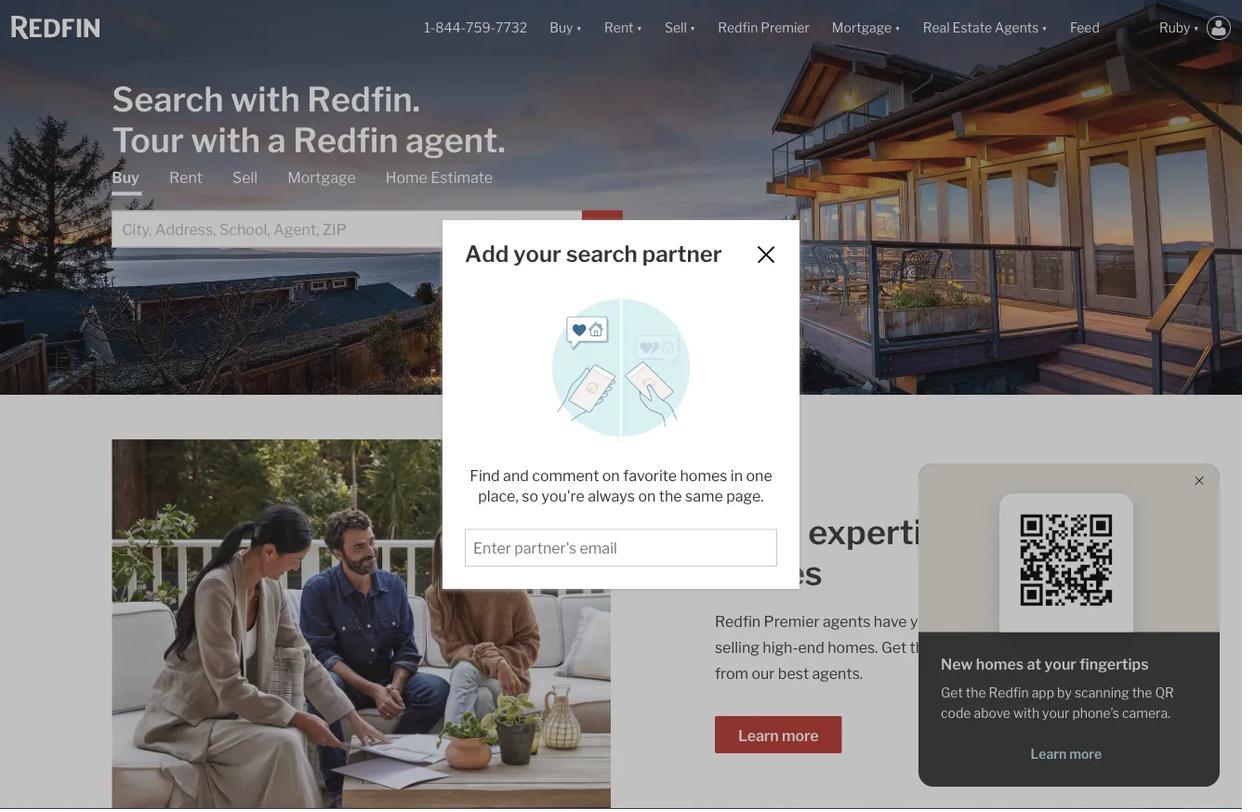 Task type: locate. For each thing, give the bounding box(es) containing it.
and right the buying
[[1099, 613, 1125, 631]]

code
[[941, 706, 971, 722]]

end
[[798, 639, 825, 657]]

1 horizontal spatial get
[[941, 686, 963, 702]]

0 vertical spatial homes
[[680, 467, 728, 485]]

learn
[[738, 727, 779, 746], [1031, 747, 1067, 763]]

redfin inside search with redfin. tour with a redfin agent.
[[293, 119, 398, 160]]

years
[[910, 613, 948, 631]]

selling
[[715, 639, 760, 657]]

0 vertical spatial premier
[[761, 20, 810, 36]]

so
[[522, 488, 538, 506]]

844-
[[435, 20, 466, 36]]

0 vertical spatial on
[[602, 467, 620, 485]]

1 vertical spatial on
[[638, 488, 656, 506]]

1 horizontal spatial of
[[1027, 639, 1041, 657]]

the
[[659, 488, 682, 506], [910, 639, 933, 657], [966, 686, 986, 702], [1132, 686, 1153, 702]]

agents.
[[812, 665, 863, 683]]

more down the 'best'
[[782, 727, 819, 746]]

0 vertical spatial and
[[503, 467, 529, 485]]

1 vertical spatial more
[[1070, 747, 1102, 763]]

buy
[[112, 169, 139, 187]]

luxury
[[1020, 513, 1119, 553]]

feed
[[1070, 20, 1100, 36]]

homes inside local expertise for luxury homes
[[715, 553, 823, 594]]

homes
[[680, 467, 728, 485], [715, 553, 823, 594], [976, 656, 1024, 674]]

1 vertical spatial learn
[[1031, 747, 1067, 763]]

buy link
[[112, 168, 139, 196]]

of right level
[[1027, 639, 1041, 657]]

2 vertical spatial your
[[1043, 706, 1070, 722]]

1 horizontal spatial learn
[[1031, 747, 1067, 763]]

learn more down phone's
[[1031, 747, 1102, 763]]

more
[[782, 727, 819, 746], [1070, 747, 1102, 763]]

app
[[1032, 686, 1055, 702]]

camera.
[[1122, 706, 1171, 722]]

1 vertical spatial your
[[1045, 656, 1077, 674]]

favorite
[[623, 467, 677, 485]]

more down phone's
[[1070, 747, 1102, 763]]

your inside dialog
[[514, 240, 562, 267]]

estimate
[[431, 169, 493, 187]]

redfin premier agents have years of experience buying and selling high-end homes. get the highest level of service from our best agents.
[[715, 613, 1125, 683]]

place,
[[478, 488, 519, 506]]

1 horizontal spatial learn more
[[1031, 747, 1102, 763]]

level
[[991, 639, 1024, 657]]

homes up the high-
[[715, 553, 823, 594]]

sell link
[[232, 168, 258, 188]]

get down have
[[881, 639, 907, 657]]

and up so
[[503, 467, 529, 485]]

find and comment on favorite homes in one place, so you're always on the same page.
[[470, 467, 772, 506]]

the inside find and comment on favorite homes in one place, so you're always on the same page.
[[659, 488, 682, 506]]

2 vertical spatial homes
[[976, 656, 1024, 674]]

new
[[941, 656, 973, 674]]

0 vertical spatial learn
[[738, 727, 779, 746]]

0 horizontal spatial learn more
[[738, 727, 819, 746]]

agent.
[[405, 119, 506, 160]]

premier inside button
[[761, 20, 810, 36]]

page.
[[726, 488, 764, 506]]

0 horizontal spatial of
[[952, 613, 966, 631]]

1 vertical spatial premier
[[764, 613, 820, 631]]

tab list
[[112, 168, 623, 248]]

one
[[746, 467, 772, 485]]

homes left at at right bottom
[[976, 656, 1024, 674]]

1-844-759-7732 link
[[424, 20, 527, 36]]

0 vertical spatial get
[[881, 639, 907, 657]]

on
[[602, 467, 620, 485], [638, 488, 656, 506]]

learn more
[[738, 727, 819, 746], [1031, 747, 1102, 763]]

get inside get the redfin app by scanning the qr code above with your phone's camera.
[[941, 686, 963, 702]]

premier inside redfin premier agents have years of experience buying and selling high-end homes. get the highest level of service from our best agents.
[[764, 613, 820, 631]]

0 horizontal spatial learn
[[738, 727, 779, 746]]

local
[[715, 513, 801, 553]]

scanning
[[1075, 686, 1130, 702]]

0 horizontal spatial more
[[782, 727, 819, 746]]

our
[[752, 665, 775, 683]]

on up the always
[[602, 467, 620, 485]]

learn down our
[[738, 727, 779, 746]]

learn down get the redfin app by scanning the qr code above with your phone's camera.
[[1031, 747, 1067, 763]]

the down favorite
[[659, 488, 682, 506]]

your right add
[[514, 240, 562, 267]]

same
[[685, 488, 723, 506]]

search
[[112, 79, 224, 119]]

premier for redfin premier
[[761, 20, 810, 36]]

redfin premier button
[[707, 0, 821, 56]]

in
[[731, 467, 743, 485]]

of
[[952, 613, 966, 631], [1027, 639, 1041, 657]]

0 vertical spatial your
[[514, 240, 562, 267]]

get inside redfin premier agents have years of experience buying and selling high-end homes. get the highest level of service from our best agents.
[[881, 639, 907, 657]]

0 horizontal spatial and
[[503, 467, 529, 485]]

and
[[503, 467, 529, 485], [1099, 613, 1125, 631]]

a woman showing a document for a backyard consultation. image
[[112, 440, 611, 810]]

0 vertical spatial of
[[952, 613, 966, 631]]

your down by at bottom right
[[1043, 706, 1070, 722]]

redfin
[[718, 20, 758, 36], [293, 119, 398, 160], [715, 613, 761, 631], [989, 686, 1029, 702]]

high-
[[763, 639, 798, 657]]

1 vertical spatial homes
[[715, 553, 823, 594]]

tour
[[112, 119, 184, 160]]

0 vertical spatial learn more
[[738, 727, 819, 746]]

have
[[874, 613, 907, 631]]

0 horizontal spatial get
[[881, 639, 907, 657]]

1 horizontal spatial and
[[1099, 613, 1125, 631]]

your
[[514, 240, 562, 267], [1045, 656, 1077, 674], [1043, 706, 1070, 722]]

learn more button
[[715, 717, 842, 754]]

learn more link
[[941, 746, 1192, 764]]

premier
[[761, 20, 810, 36], [764, 613, 820, 631]]

1 vertical spatial and
[[1099, 613, 1125, 631]]

home estimate
[[386, 169, 493, 187]]

get up code
[[941, 686, 963, 702]]

at
[[1027, 656, 1042, 674]]

1 vertical spatial get
[[941, 686, 963, 702]]

buying
[[1050, 613, 1096, 631]]

add
[[465, 240, 509, 267]]

add your search partner element
[[465, 240, 732, 267]]

the down "years"
[[910, 639, 933, 657]]

for
[[967, 513, 1013, 553]]

of up highest
[[952, 613, 966, 631]]

0 horizontal spatial on
[[602, 467, 620, 485]]

learn more down our
[[738, 727, 819, 746]]

expertise
[[808, 513, 960, 553]]

homes up same
[[680, 467, 728, 485]]

on down favorite
[[638, 488, 656, 506]]

above
[[974, 706, 1011, 722]]

0 vertical spatial more
[[782, 727, 819, 746]]

home
[[386, 169, 428, 187]]

7732
[[496, 20, 527, 36]]

best
[[778, 665, 809, 683]]

the inside redfin premier agents have years of experience buying and selling high-end homes. get the highest level of service from our best agents.
[[910, 639, 933, 657]]

find
[[470, 467, 500, 485]]

with
[[231, 79, 300, 119], [191, 119, 260, 160], [1014, 706, 1040, 722]]

redfin premier
[[718, 20, 810, 36]]

your right at at right bottom
[[1045, 656, 1077, 674]]

get
[[881, 639, 907, 657], [941, 686, 963, 702]]



Task type: describe. For each thing, give the bounding box(es) containing it.
agents
[[823, 613, 871, 631]]

Enter partner's email email field
[[473, 540, 702, 558]]

sell
[[232, 169, 258, 187]]

from
[[715, 665, 749, 683]]

redfin.
[[307, 79, 420, 119]]

more inside button
[[782, 727, 819, 746]]

your inside get the redfin app by scanning the qr code above with your phone's camera.
[[1043, 706, 1070, 722]]

and inside find and comment on favorite homes in one place, so you're always on the same page.
[[503, 467, 529, 485]]

homes.
[[828, 639, 878, 657]]

premier for redfin premier agents have years of experience buying and selling high-end homes. get the highest level of service from our best agents.
[[764, 613, 820, 631]]

tab list containing buy
[[112, 168, 623, 248]]

1 horizontal spatial on
[[638, 488, 656, 506]]

qr
[[1155, 686, 1174, 702]]

service
[[1044, 639, 1095, 657]]

the up camera. in the right bottom of the page
[[1132, 686, 1153, 702]]

City, Address, School, Agent, ZIP search field
[[112, 211, 582, 248]]

1 vertical spatial of
[[1027, 639, 1041, 657]]

759-
[[466, 20, 496, 36]]

search with redfin. tour with a redfin agent.
[[112, 79, 506, 160]]

1 vertical spatial learn more
[[1031, 747, 1102, 763]]

1-844-759-7732
[[424, 20, 527, 36]]

feed button
[[1059, 0, 1148, 56]]

experience
[[969, 613, 1046, 631]]

the up above
[[966, 686, 986, 702]]

you're
[[542, 488, 585, 506]]

fingertips
[[1080, 656, 1149, 674]]

app install qr code image
[[1014, 509, 1119, 613]]

search
[[566, 240, 638, 267]]

learn inside button
[[738, 727, 779, 746]]

redfin inside redfin premier agents have years of experience buying and selling high-end homes. get the highest level of service from our best agents.
[[715, 613, 761, 631]]

1-
[[424, 20, 435, 36]]

home estimate link
[[386, 168, 493, 188]]

comment
[[532, 467, 599, 485]]

rent link
[[169, 168, 203, 188]]

by
[[1057, 686, 1072, 702]]

redfin inside the redfin premier button
[[718, 20, 758, 36]]

a
[[267, 119, 286, 160]]

mortgage link
[[287, 168, 356, 188]]

mortgage
[[287, 169, 356, 187]]

phone's
[[1073, 706, 1120, 722]]

1 horizontal spatial more
[[1070, 747, 1102, 763]]

new homes at your fingertips
[[941, 656, 1149, 674]]

highest
[[936, 639, 988, 657]]

partner
[[642, 240, 722, 267]]

with inside get the redfin app by scanning the qr code above with your phone's camera.
[[1014, 706, 1040, 722]]

and inside redfin premier agents have years of experience buying and selling high-end homes. get the highest level of service from our best agents.
[[1099, 613, 1125, 631]]

redfin inside get the redfin app by scanning the qr code above with your phone's camera.
[[989, 686, 1029, 702]]

always
[[588, 488, 635, 506]]

homes inside find and comment on favorite homes in one place, so you're always on the same page.
[[680, 467, 728, 485]]

add your search partner
[[465, 240, 722, 267]]

learn more inside button
[[738, 727, 819, 746]]

local expertise for luxury homes
[[715, 513, 1119, 594]]

rent
[[169, 169, 203, 187]]

add your search partner dialog
[[443, 220, 800, 590]]

get the redfin app by scanning the qr code above with your phone's camera.
[[941, 686, 1174, 722]]



Task type: vqa. For each thing, say whether or not it's contained in the screenshot.
Redfin inside button
yes



